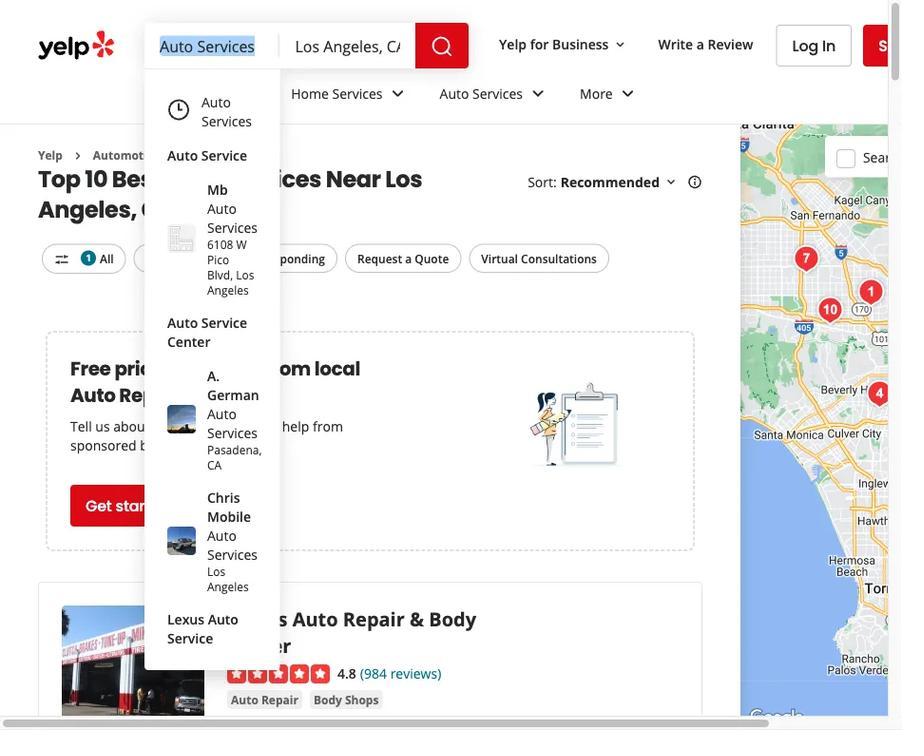 Task type: locate. For each thing, give the bounding box(es) containing it.
2 24 chevron down v2 image from the left
[[617, 82, 640, 105]]

auto repair link
[[227, 690, 302, 709]]

service inside auto service center
[[201, 313, 247, 331]]

lucy's auto center image
[[861, 375, 899, 413]]

auto service center link
[[156, 305, 269, 359]]

get
[[86, 495, 112, 517]]

service
[[201, 146, 247, 164], [201, 313, 247, 331], [167, 629, 213, 647]]

24 chevron down v2 image for home services
[[387, 82, 409, 105]]

16 filter v2 image
[[54, 252, 69, 267]]

auto services link
[[425, 68, 565, 124], [156, 85, 269, 138], [191, 147, 268, 163]]

more
[[580, 84, 613, 102]]

log in
[[793, 35, 836, 57]]

0 horizontal spatial center
[[167, 332, 211, 350]]

2 vertical spatial repair
[[261, 692, 299, 708]]

1 horizontal spatial los
[[236, 267, 254, 282]]

auto inside auto service center
[[167, 313, 198, 331]]

a right write
[[697, 35, 705, 53]]

angeles up the mike's
[[207, 579, 249, 594]]

restaurants link
[[145, 68, 276, 124]]

a inside button
[[405, 251, 412, 266]]

repair down 4.8 star rating image
[[261, 692, 299, 708]]

write a review link
[[651, 27, 761, 61]]

auto repair
[[231, 692, 299, 708]]

1 vertical spatial a
[[405, 251, 412, 266]]

1 vertical spatial los
[[236, 267, 254, 282]]

pico
[[207, 252, 229, 267]]

service inside lexus auto service
[[167, 629, 213, 647]]

1 horizontal spatial yelp
[[499, 35, 527, 53]]

yelp link
[[38, 147, 63, 163]]

1 angeles from the top
[[207, 282, 249, 298]]

lexus auto service
[[167, 610, 239, 647]]

yelp for yelp link
[[38, 147, 63, 163]]

los
[[385, 163, 422, 195], [236, 267, 254, 282], [207, 563, 226, 579]]

mobile
[[207, 507, 251, 525]]

0 vertical spatial a
[[697, 35, 705, 53]]

log
[[793, 35, 819, 57]]

precision auto clinic image
[[788, 240, 826, 278]]

auto service link
[[156, 138, 265, 172]]

1 24 chevron down v2 image from the left
[[387, 82, 409, 105]]

1 vertical spatial repair
[[343, 606, 405, 632]]

sign link
[[864, 25, 903, 67]]

0 vertical spatial yelp
[[499, 35, 527, 53]]

None search field
[[145, 23, 473, 68]]

quote
[[415, 251, 449, 266]]

1 vertical spatial center
[[227, 633, 291, 659]]

from right help
[[313, 417, 343, 435]]

1 vertical spatial from
[[313, 417, 343, 435]]

recommended
[[561, 173, 660, 191]]

24 chevron down v2 image
[[387, 82, 409, 105], [617, 82, 640, 105]]

tell
[[70, 417, 92, 435]]

1 horizontal spatial center
[[227, 633, 291, 659]]

1 vertical spatial angeles
[[207, 579, 249, 594]]

6108
[[207, 236, 233, 252]]

a
[[697, 35, 705, 53], [405, 251, 412, 266]]

auto inside auto repair button
[[231, 692, 258, 708]]

body right the &
[[429, 606, 477, 632]]

j&s onestop auto repair image
[[886, 371, 903, 409]]

0 horizontal spatial repair
[[119, 382, 181, 409]]

yelp for yelp for business
[[499, 35, 527, 53]]

get
[[259, 417, 279, 435]]

0 vertical spatial angeles
[[207, 282, 249, 298]]

best
[[112, 163, 162, 195]]

center
[[167, 332, 211, 350], [227, 633, 291, 659]]

0 vertical spatial los
[[385, 163, 422, 195]]

0 vertical spatial service
[[201, 146, 247, 164]]

and
[[232, 417, 256, 435]]

body shops link
[[310, 690, 383, 709]]

search image
[[431, 35, 454, 58]]

2 vertical spatial service
[[167, 629, 213, 647]]

service for auto service center
[[201, 313, 247, 331]]

2 vertical spatial los
[[207, 563, 226, 579]]

1 horizontal spatial repair
[[261, 692, 299, 708]]

w
[[236, 236, 247, 252]]

body
[[429, 606, 477, 632], [314, 692, 342, 708]]

24 chevron down v2 image right home services
[[387, 82, 409, 105]]

0 vertical spatial center
[[167, 332, 211, 350]]

log in link
[[777, 25, 852, 67]]

auto services link up the auto service on the top left of the page
[[156, 85, 269, 138]]

24 chevron down v2 image
[[527, 82, 550, 105]]

2 horizontal spatial repair
[[343, 606, 405, 632]]

write a review
[[659, 35, 754, 53]]

california
[[141, 193, 254, 225]]

auto services left 24 chevron down v2 image
[[440, 84, 523, 102]]

yelp left 16 chevron right v2 image
[[38, 147, 63, 163]]

a left "quote"
[[405, 251, 412, 266]]

auto inside top 10 best auto services near los angeles, california
[[166, 163, 221, 195]]

free
[[70, 356, 111, 382]]

  text field
[[160, 35, 265, 56]]

2 angeles from the top
[[207, 579, 249, 594]]

affordable care of hollywood image
[[887, 342, 903, 380]]

near
[[326, 163, 381, 195]]

all
[[100, 251, 114, 266]]

4.8 star rating image
[[227, 665, 330, 684]]

auto service center
[[167, 313, 247, 350]]

service up estimates
[[201, 313, 247, 331]]

request a quote
[[358, 251, 449, 266]]

1 horizontal spatial 24 chevron down v2 image
[[617, 82, 640, 105]]

auto inside 'free price estimates from local auto repair pros tell us about your project and get help from sponsored businesses.'
[[70, 382, 116, 409]]

mb
[[207, 180, 228, 198]]

center up estimates
[[167, 332, 211, 350]]

services
[[332, 84, 383, 102], [473, 84, 523, 102], [202, 112, 252, 130], [221, 147, 268, 163], [225, 163, 321, 195], [207, 218, 258, 236], [207, 424, 258, 442], [207, 545, 258, 563]]

pros
[[184, 382, 227, 409]]

24 chevron down v2 image inside home services link
[[387, 82, 409, 105]]

0 vertical spatial repair
[[119, 382, 181, 409]]

local
[[315, 356, 360, 382]]

1 vertical spatial yelp
[[38, 147, 63, 163]]

request
[[358, 251, 402, 266]]

auto services
[[440, 84, 523, 102], [202, 93, 252, 130], [191, 147, 268, 163]]

virtual consultations button
[[469, 244, 610, 273]]

none field near
[[295, 35, 400, 56]]

24 chevron down v2 image inside more link
[[617, 82, 640, 105]]

service up mb
[[201, 146, 247, 164]]

search
[[863, 148, 903, 166]]

24 chevron down v2 image right more
[[617, 82, 640, 105]]

virtual consultations
[[482, 251, 597, 266]]

16 chevron right v2 image
[[70, 148, 85, 163]]

body down 4.8
[[314, 692, 342, 708]]

map region
[[556, 0, 903, 730]]

0 horizontal spatial yelp
[[38, 147, 63, 163]]

los down "mobile"
[[207, 563, 226, 579]]

service down the lexus
[[167, 629, 213, 647]]

angeles down pico
[[207, 282, 249, 298]]

2 horizontal spatial los
[[385, 163, 422, 195]]

body inside 'mike's auto repair & body center'
[[429, 606, 477, 632]]

1 vertical spatial service
[[201, 313, 247, 331]]

businesses.
[[140, 436, 212, 454]]

help
[[282, 417, 309, 435]]

yelp left for
[[499, 35, 527, 53]]

blvd,
[[207, 267, 233, 282]]

1 horizontal spatial a
[[697, 35, 705, 53]]

0 vertical spatial body
[[429, 606, 477, 632]]

yelp inside button
[[499, 35, 527, 53]]

auto services up auto service link
[[202, 93, 252, 130]]

0 horizontal spatial a
[[405, 251, 412, 266]]

fast-
[[237, 251, 263, 266]]

los inside mb auto services 6108 w pico blvd, los angeles
[[236, 267, 254, 282]]

angeles inside mb auto services 6108 w pico blvd, los angeles
[[207, 282, 249, 298]]

more link
[[565, 68, 655, 124]]

los down 'fast-' on the top left of page
[[236, 267, 254, 282]]

16 chevron down v2 image
[[664, 175, 679, 190]]

0 horizontal spatial 24 chevron down v2 image
[[387, 82, 409, 105]]

auto services inside business categories element
[[440, 84, 523, 102]]

0 horizontal spatial from
[[265, 356, 311, 382]]

1 horizontal spatial body
[[429, 606, 477, 632]]

repair inside 'free price estimates from local auto repair pros tell us about your project and get help from sponsored businesses.'
[[119, 382, 181, 409]]

from left local
[[265, 356, 311, 382]]

0 horizontal spatial los
[[207, 563, 226, 579]]

home
[[291, 84, 329, 102]]

center inside auto service center
[[167, 332, 211, 350]]

16 chevron down v2 image
[[613, 37, 628, 52]]

0 vertical spatial from
[[265, 356, 311, 382]]

16 chevron right v2 image
[[168, 148, 183, 163]]

repair left the &
[[343, 606, 405, 632]]

services inside a. german auto services pasadena, ca
[[207, 424, 258, 442]]

german
[[207, 386, 259, 404]]

reviews)
[[391, 664, 442, 682]]

center down the mike's
[[227, 633, 291, 659]]

a. german auto services pasadena, ca
[[207, 367, 262, 473]]

1 vertical spatial body
[[314, 692, 342, 708]]

auto
[[440, 84, 469, 102], [202, 93, 231, 111], [167, 146, 198, 164], [191, 147, 218, 163], [166, 163, 221, 195], [207, 199, 237, 217], [167, 313, 198, 331], [70, 382, 116, 409], [207, 405, 237, 423], [207, 526, 237, 544], [293, 606, 338, 632], [208, 610, 239, 628], [231, 692, 258, 708]]

recommended button
[[561, 173, 679, 191]]

mike's auto repair & body center image
[[853, 273, 891, 311]]

None field
[[160, 35, 265, 56], [295, 35, 400, 56], [160, 35, 265, 56]]

24 clock v2 image
[[167, 98, 190, 121]]

body shops button
[[310, 690, 383, 709]]

0 horizontal spatial body
[[314, 692, 342, 708]]

los right near in the top of the page
[[385, 163, 422, 195]]

auto inside auto service link
[[167, 146, 198, 164]]

repair up your
[[119, 382, 181, 409]]

google image
[[746, 706, 808, 730]]

filters group
[[38, 244, 613, 274]]



Task type: describe. For each thing, give the bounding box(es) containing it.
pasadena,
[[207, 442, 262, 457]]

1 horizontal spatial from
[[313, 417, 343, 435]]

open now
[[146, 251, 204, 266]]

your
[[153, 417, 182, 435]]

a for request
[[405, 251, 412, 266]]

started
[[116, 495, 170, 517]]

mike's
[[227, 606, 288, 632]]

write
[[659, 35, 693, 53]]

auto services up mb
[[191, 147, 268, 163]]

angeles inside chris mobile auto services los angeles
[[207, 579, 249, 594]]

get started
[[86, 495, 170, 517]]

price
[[114, 356, 162, 382]]

free price estimates from local auto repair pros tell us about your project and get help from sponsored businesses.
[[70, 356, 360, 454]]

los inside top 10 best auto services near los angeles, california
[[385, 163, 422, 195]]

a for write
[[697, 35, 705, 53]]

get started button
[[70, 485, 185, 527]]

yelp for business button
[[492, 27, 636, 61]]

responding
[[263, 251, 325, 266]]

project
[[185, 417, 229, 435]]

mike's auto repair & body center link
[[227, 606, 477, 659]]

(984 reviews)
[[360, 664, 442, 682]]

auto inside chris mobile auto services los angeles
[[207, 526, 237, 544]]

auto services link up mb
[[191, 147, 268, 163]]

open
[[146, 251, 176, 266]]

open now button
[[134, 244, 217, 273]]

fast-responding button
[[224, 244, 338, 273]]

1
[[86, 251, 91, 264]]

chris mobile auto services los angeles
[[207, 488, 258, 594]]

home services link
[[276, 68, 425, 124]]

auto inside 'mike's auto repair & body center'
[[293, 606, 338, 632]]

24 chevron down v2 image for more
[[617, 82, 640, 105]]

4.8 link
[[338, 662, 356, 683]]

andre's automotive image
[[812, 291, 850, 330]]

services inside top 10 best auto services near los angeles, california
[[225, 163, 321, 195]]

business categories element
[[145, 68, 903, 124]]

4.8
[[338, 664, 356, 682]]

center inside 'mike's auto repair & body center'
[[227, 633, 291, 659]]

yelp for business
[[499, 35, 609, 53]]

shops
[[345, 692, 379, 708]]

Find text field
[[160, 35, 265, 56]]

auto inside business categories element
[[440, 84, 469, 102]]

lexus
[[167, 610, 205, 628]]

top
[[38, 163, 80, 195]]

auto inside lexus auto service
[[208, 610, 239, 628]]

free price estimates from local auto repair pros image
[[530, 377, 625, 472]]

in
[[823, 35, 836, 57]]

mb auto services 6108 w pico blvd, los angeles
[[207, 180, 258, 298]]

automotive
[[93, 147, 160, 163]]

mike's auto repair & body center image
[[62, 606, 204, 730]]

ca
[[207, 457, 222, 473]]

los inside chris mobile auto services los angeles
[[207, 563, 226, 579]]

(984
[[360, 664, 387, 682]]

lexus auto service link
[[156, 602, 269, 655]]

repair inside 'mike's auto repair & body center'
[[343, 606, 405, 632]]

(984 reviews) link
[[360, 662, 442, 683]]

automotive link
[[93, 147, 160, 163]]

virtual
[[482, 251, 518, 266]]

repair inside auto repair button
[[261, 692, 299, 708]]

for
[[530, 35, 549, 53]]

restaurants
[[160, 84, 234, 102]]

estimates
[[166, 356, 261, 382]]

10
[[85, 163, 108, 195]]

16 info v2 image
[[688, 175, 703, 190]]

Near text field
[[295, 35, 400, 56]]

review
[[708, 35, 754, 53]]

now
[[179, 251, 204, 266]]

&
[[410, 606, 424, 632]]

sponsored
[[70, 436, 137, 454]]

fast-responding
[[237, 251, 325, 266]]

request a quote button
[[345, 244, 462, 273]]

home services
[[291, 84, 383, 102]]

auto service
[[167, 146, 247, 164]]

a.
[[207, 367, 220, 385]]

body inside button
[[314, 692, 342, 708]]

business
[[553, 35, 609, 53]]

about
[[113, 417, 150, 435]]

1 all
[[86, 251, 114, 266]]

mike's auto repair & body center
[[227, 606, 477, 659]]

top 10 best auto services near los angeles, california
[[38, 163, 422, 225]]

auto inside a. german auto services pasadena, ca
[[207, 405, 237, 423]]

service for auto service
[[201, 146, 247, 164]]

auto inside mb auto services 6108 w pico blvd, los angeles
[[207, 199, 237, 217]]

angeles,
[[38, 193, 137, 225]]

sort:
[[528, 173, 557, 191]]

us
[[95, 417, 110, 435]]

sign
[[879, 35, 903, 56]]

auto services link down for
[[425, 68, 565, 124]]

body shops
[[314, 692, 379, 708]]



Task type: vqa. For each thing, say whether or not it's contained in the screenshot.
TV
no



